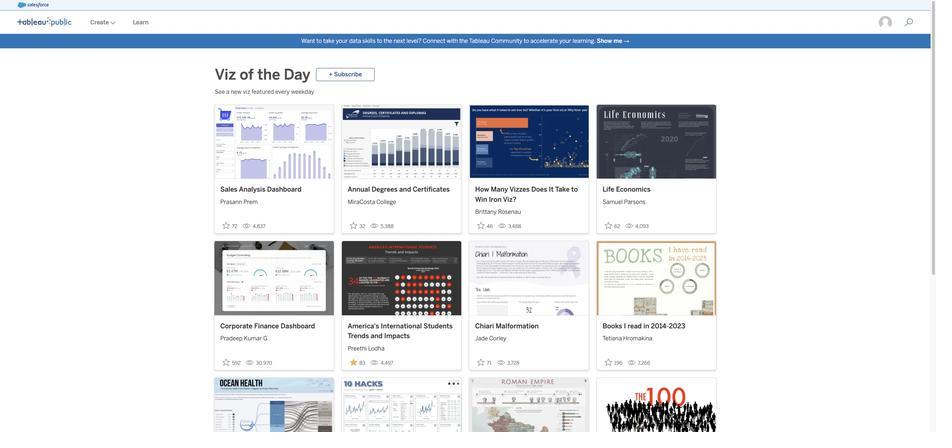 Task type: locate. For each thing, give the bounding box(es) containing it.
preethi lodha
[[348, 345, 385, 352]]

weekday
[[291, 89, 314, 95]]

add favorite button containing 592
[[220, 357, 243, 369]]

jade corley link
[[475, 332, 583, 344]]

learn
[[133, 19, 149, 26]]

america's international students trends and impacts link
[[348, 322, 456, 342]]

brittany rosenau link
[[475, 205, 583, 217]]

how
[[475, 186, 489, 194]]

workbook thumbnail image
[[215, 105, 334, 179], [342, 105, 461, 179], [469, 105, 589, 179], [597, 105, 716, 179], [215, 242, 334, 316], [342, 242, 461, 316], [469, 242, 589, 316], [597, 242, 716, 316], [215, 378, 334, 433], [342, 378, 461, 433], [469, 378, 589, 433], [597, 378, 716, 433]]

it
[[549, 186, 554, 194]]

the
[[384, 38, 392, 44], [459, 38, 468, 44], [257, 66, 280, 83]]

next
[[394, 38, 405, 44]]

to right take
[[571, 186, 578, 194]]

add favorite button down the prasann
[[220, 220, 240, 232]]

learn link
[[124, 11, 157, 34]]

1 horizontal spatial your
[[560, 38, 572, 44]]

chiari malformation
[[475, 323, 539, 331]]

add favorite button containing 71
[[475, 357, 494, 369]]

the left next
[[384, 38, 392, 44]]

hromakina
[[623, 335, 653, 342]]

and up lodha
[[371, 333, 383, 341]]

show
[[597, 38, 612, 44]]

196
[[614, 360, 623, 367]]

add favorite button containing 72
[[220, 220, 240, 232]]

add favorite button down the samuel
[[603, 220, 623, 232]]

level?
[[407, 38, 422, 44]]

tetiana
[[603, 335, 622, 342]]

0 horizontal spatial the
[[257, 66, 280, 83]]

Add Favorite button
[[220, 220, 240, 232], [603, 220, 623, 232], [220, 357, 243, 369], [475, 357, 494, 369]]

corporate finance dashboard link
[[220, 322, 328, 332]]

miracosta college link
[[348, 195, 456, 207]]

preethi
[[348, 345, 367, 352]]

add favorite button down jade
[[475, 357, 494, 369]]

+ subscribe
[[329, 71, 362, 78]]

data
[[349, 38, 361, 44]]

4,093 views element
[[623, 221, 652, 233]]

brittany rosenau
[[475, 209, 521, 216]]

0 horizontal spatial your
[[336, 38, 348, 44]]

1 vertical spatial dashboard
[[281, 323, 315, 331]]

a
[[226, 89, 229, 95]]

want to take your data skills to the next level? connect with the tableau community to accelerate your learning. show me →
[[301, 38, 630, 44]]

0 horizontal spatial and
[[371, 333, 383, 341]]

viz
[[243, 89, 250, 95]]

prasann prem link
[[220, 195, 328, 207]]

+
[[329, 71, 333, 78]]

salesforce logo image
[[17, 2, 49, 8]]

me
[[614, 38, 622, 44]]

community
[[491, 38, 522, 44]]

how many vizzes does it take to win iron viz? link
[[475, 185, 583, 205]]

new
[[231, 89, 242, 95]]

skills
[[363, 38, 376, 44]]

tara.schultz image
[[878, 15, 893, 30]]

and up 'miracosta college' link
[[399, 186, 411, 194]]

how many vizzes does it take to win iron viz?
[[475, 186, 578, 204]]

in
[[644, 323, 649, 331]]

0 vertical spatial dashboard
[[267, 186, 302, 194]]

analysis
[[239, 186, 266, 194]]

prasann prem
[[220, 199, 258, 206]]

and
[[399, 186, 411, 194], [371, 333, 383, 341]]

america's
[[348, 323, 379, 331]]

want
[[301, 38, 315, 44]]

sales analysis dashboard
[[220, 186, 302, 194]]

add favorite button containing 62
[[603, 220, 623, 232]]

to left accelerate
[[524, 38, 529, 44]]

0 vertical spatial and
[[399, 186, 411, 194]]

Add Favorite button
[[348, 220, 368, 232]]

dashboard up the pradeep kumar g 'link'
[[281, 323, 315, 331]]

46
[[487, 224, 493, 230]]

4,837
[[253, 224, 266, 230]]

add favorite button down pradeep
[[220, 357, 243, 369]]

take
[[323, 38, 335, 44]]

83
[[359, 360, 365, 367]]

life economics
[[603, 186, 651, 194]]

your right 'take'
[[336, 38, 348, 44]]

chiari
[[475, 323, 494, 331]]

2 your from the left
[[560, 38, 572, 44]]

jade
[[475, 335, 488, 342]]

to right skills at left
[[377, 38, 382, 44]]

your
[[336, 38, 348, 44], [560, 38, 572, 44]]

chiari malformation link
[[475, 322, 583, 332]]

5,388 views element
[[368, 221, 397, 233]]

to
[[316, 38, 322, 44], [377, 38, 382, 44], [524, 38, 529, 44], [571, 186, 578, 194]]

the right with at left
[[459, 38, 468, 44]]

dashboard up 'prasann prem' link
[[267, 186, 302, 194]]

your left learning.
[[560, 38, 572, 44]]

kumar
[[244, 335, 262, 342]]

4,837 views element
[[240, 221, 269, 233]]

3,728 views element
[[494, 358, 523, 370]]

2014-
[[651, 323, 669, 331]]

the up the see a new viz featured every weekday
[[257, 66, 280, 83]]

1 vertical spatial and
[[371, 333, 383, 341]]

rosenau
[[498, 209, 521, 216]]

+ subscribe button
[[316, 68, 375, 81]]

prasann
[[220, 199, 242, 206]]

7,266 views element
[[625, 358, 653, 370]]

1 horizontal spatial and
[[399, 186, 411, 194]]

dashboard
[[267, 186, 302, 194], [281, 323, 315, 331]]

corporate
[[220, 323, 253, 331]]

pradeep
[[220, 335, 243, 342]]

lodha
[[368, 345, 385, 352]]

finance
[[254, 323, 279, 331]]

international
[[381, 323, 422, 331]]

annual degrees and certificates
[[348, 186, 450, 194]]

students
[[424, 323, 453, 331]]

Add Favorite button
[[603, 357, 625, 369]]



Task type: vqa. For each thing, say whether or not it's contained in the screenshot.


Task type: describe. For each thing, give the bounding box(es) containing it.
add favorite button for sales
[[220, 220, 240, 232]]

parsons
[[624, 199, 646, 206]]

1 your from the left
[[336, 38, 348, 44]]

samuel parsons
[[603, 199, 646, 206]]

viz?
[[503, 196, 517, 204]]

life
[[603, 186, 615, 194]]

Add Favorite button
[[475, 220, 495, 232]]

corley
[[489, 335, 507, 342]]

and inside america's international students trends and impacts
[[371, 333, 383, 341]]

tableau
[[469, 38, 490, 44]]

tetiana hromakina
[[603, 335, 653, 342]]

viz
[[215, 66, 236, 83]]

5,388
[[381, 224, 394, 230]]

dashboard for sales analysis dashboard
[[267, 186, 302, 194]]

add favorite button for chiari
[[475, 357, 494, 369]]

of
[[240, 66, 254, 83]]

samuel
[[603, 199, 623, 206]]

miracosta college
[[348, 199, 396, 206]]

62
[[614, 224, 620, 230]]

read
[[628, 323, 642, 331]]

create
[[90, 19, 109, 26]]

show me link
[[597, 38, 622, 44]]

connect
[[423, 38, 446, 44]]

pradeep kumar g link
[[220, 332, 328, 344]]

see
[[215, 89, 225, 95]]

3,488
[[508, 224, 521, 230]]

32
[[359, 224, 365, 230]]

every
[[275, 89, 290, 95]]

books i read in 2014-2023 link
[[603, 322, 711, 332]]

samuel parsons link
[[603, 195, 711, 207]]

3,488 views element
[[495, 221, 524, 233]]

books i read in 2014-2023
[[603, 323, 686, 331]]

prem
[[244, 199, 258, 206]]

71
[[487, 360, 492, 367]]

592
[[232, 360, 241, 367]]

featured
[[252, 89, 274, 95]]

i
[[624, 323, 626, 331]]

certificates
[[413, 186, 450, 194]]

viz of the day
[[215, 66, 310, 83]]

4,497 views element
[[368, 358, 396, 370]]

Remove Favorite button
[[348, 357, 368, 369]]

iron
[[489, 196, 502, 204]]

3,728
[[507, 360, 520, 367]]

create button
[[82, 11, 124, 34]]

dashboard for corporate finance dashboard
[[281, 323, 315, 331]]

72
[[232, 224, 238, 230]]

win
[[475, 196, 487, 204]]

g
[[263, 335, 268, 342]]

jade corley
[[475, 335, 507, 342]]

accelerate
[[531, 38, 558, 44]]

add favorite button for life
[[603, 220, 623, 232]]

go to search image
[[896, 18, 922, 27]]

7,266
[[638, 360, 650, 367]]

30,970
[[256, 360, 272, 367]]

4,093
[[636, 224, 649, 230]]

1 horizontal spatial the
[[384, 38, 392, 44]]

with
[[447, 38, 458, 44]]

life economics link
[[603, 185, 711, 195]]

→
[[624, 38, 630, 44]]

america's international students trends and impacts
[[348, 323, 453, 341]]

miracosta
[[348, 199, 375, 206]]

tetiana hromakina link
[[603, 332, 711, 344]]

trends
[[348, 333, 369, 341]]

annual degrees and certificates link
[[348, 185, 456, 195]]

logo image
[[17, 17, 71, 27]]

add favorite button for corporate
[[220, 357, 243, 369]]

see a new viz featured every weekday
[[215, 89, 314, 95]]

preethi lodha link
[[348, 342, 456, 353]]

2023
[[669, 323, 686, 331]]

sales analysis dashboard link
[[220, 185, 328, 195]]

2 horizontal spatial the
[[459, 38, 468, 44]]

sales
[[220, 186, 238, 194]]

take
[[555, 186, 570, 194]]

learning.
[[573, 38, 596, 44]]

brittany
[[475, 209, 497, 216]]

to inside "how many vizzes does it take to win iron viz?"
[[571, 186, 578, 194]]

books
[[603, 323, 622, 331]]

subscribe
[[334, 71, 362, 78]]

day
[[284, 66, 310, 83]]

degrees
[[372, 186, 398, 194]]

vizzes
[[510, 186, 530, 194]]

to left 'take'
[[316, 38, 322, 44]]

30,970 views element
[[243, 358, 275, 370]]

malformation
[[496, 323, 539, 331]]



